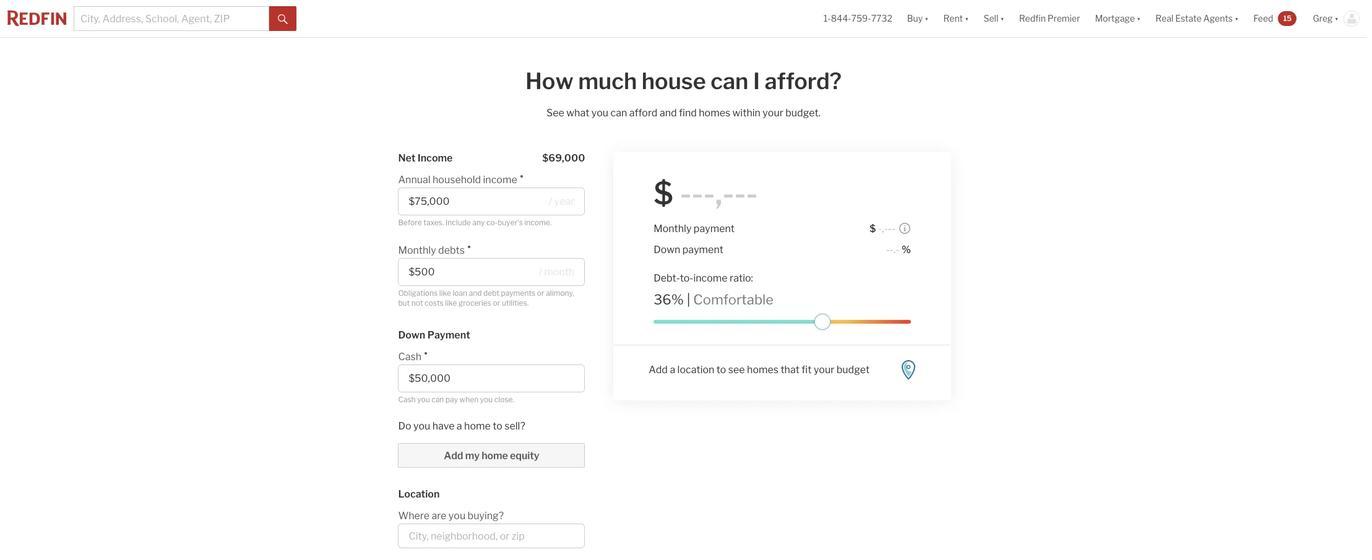 Task type: describe. For each thing, give the bounding box(es) containing it.
/ month
[[539, 266, 575, 278]]

my
[[465, 450, 480, 462]]

Monthly debts text field
[[409, 266, 535, 278]]

income.
[[525, 218, 552, 227]]

i
[[753, 67, 760, 95]]

see
[[728, 364, 745, 376]]

greg
[[1313, 13, 1333, 24]]

pay
[[446, 395, 458, 404]]

$69,000
[[542, 152, 585, 164]]

monthly for monthly debts
[[398, 244, 436, 256]]

rent ▾ button
[[944, 0, 969, 37]]

afford?
[[765, 67, 842, 95]]

add for add my home equity
[[444, 450, 463, 462]]

find
[[679, 107, 697, 119]]

afford
[[629, 107, 658, 119]]

can for i
[[711, 67, 749, 95]]

not
[[411, 298, 423, 308]]

costs
[[425, 298, 444, 308]]

1 vertical spatial like
[[445, 298, 457, 308]]

0 vertical spatial and
[[660, 107, 677, 119]]

loan
[[453, 288, 467, 297]]

where
[[398, 510, 430, 522]]

but
[[398, 298, 410, 308]]

City, neighborhood, or zip search field
[[398, 524, 585, 548]]

add a location to see homes that fit your budget
[[649, 364, 869, 376]]

844-
[[831, 13, 851, 24]]

you left the pay
[[417, 395, 430, 404]]

/ year
[[549, 196, 575, 207]]

do you have a home to sell?
[[398, 420, 525, 432]]

real estate agents ▾ button
[[1148, 0, 1246, 37]]

obligations
[[398, 288, 438, 297]]

before taxes. include any co-buyer's income.
[[398, 218, 552, 227]]

7732
[[871, 13, 892, 24]]

payments
[[501, 288, 536, 297]]

can for afford
[[611, 107, 627, 119]]

cash for cash you can pay when you close.
[[398, 395, 416, 404]]

much
[[578, 67, 637, 95]]

debts
[[438, 244, 465, 256]]

fit
[[802, 364, 811, 376]]

debt
[[483, 288, 500, 297]]

alimony,
[[546, 288, 574, 297]]

0 horizontal spatial your
[[763, 107, 784, 119]]

monthly payment
[[653, 223, 734, 234]]

0 vertical spatial or
[[537, 288, 544, 297]]

redfin premier button
[[1012, 0, 1088, 37]]

▾ for buy ▾
[[925, 13, 929, 24]]

City, Address, School, Agent, ZIP search field
[[74, 6, 269, 31]]

feed
[[1254, 13, 1274, 24]]

$ for $ ---,---
[[653, 175, 673, 212]]

estate
[[1176, 13, 1202, 24]]

|
[[687, 291, 690, 307]]

15
[[1283, 13, 1292, 23]]

cash you can pay when you close.
[[398, 395, 514, 404]]

location
[[398, 488, 440, 500]]

buying?
[[468, 510, 504, 522]]

cash. required field. element
[[398, 344, 579, 364]]

year
[[554, 196, 575, 207]]

net
[[398, 152, 416, 164]]

mortgage ▾ button
[[1095, 0, 1141, 37]]

▾ for sell ▾
[[1000, 13, 1005, 24]]

you right when
[[480, 395, 493, 404]]

monthly debts. required field. element
[[398, 238, 579, 258]]

rent ▾
[[944, 13, 969, 24]]

taxes.
[[424, 218, 444, 227]]

have
[[433, 420, 455, 432]]

$ -,---
[[869, 223, 895, 234]]

mortgage ▾ button
[[1088, 0, 1148, 37]]

sell ▾ button
[[976, 0, 1012, 37]]

sell?
[[505, 420, 525, 432]]

buy ▾ button
[[907, 0, 929, 37]]

sell
[[984, 13, 999, 24]]

any
[[473, 218, 485, 227]]

income for household
[[483, 174, 517, 186]]

1 horizontal spatial your
[[814, 364, 834, 376]]

mortgage ▾
[[1095, 13, 1141, 24]]

36% | comfortable
[[653, 291, 774, 307]]

sell ▾ button
[[984, 0, 1005, 37]]

you right do
[[413, 420, 430, 432]]

rent ▾ button
[[936, 0, 976, 37]]

0 horizontal spatial to
[[493, 420, 503, 432]]

location
[[677, 364, 714, 376]]

net income
[[398, 152, 453, 164]]

where are you buying?
[[398, 510, 504, 522]]

obligations like loan and debt payments or alimony, but not costs like groceries or utilities.
[[398, 288, 574, 308]]

5 ▾ from the left
[[1235, 13, 1239, 24]]

annual household income
[[398, 174, 517, 186]]

0 horizontal spatial homes
[[699, 107, 731, 119]]

1 vertical spatial ,-
[[882, 223, 888, 234]]

do
[[398, 420, 411, 432]]



Task type: locate. For each thing, give the bounding box(es) containing it.
payment down monthly payment
[[682, 244, 723, 255]]

submit search image
[[278, 14, 288, 24]]

like
[[439, 288, 451, 297], [445, 298, 457, 308]]

homes right see
[[747, 364, 778, 376]]

monthly for monthly payment
[[653, 223, 691, 234]]

home right the my
[[482, 450, 508, 462]]

1 horizontal spatial and
[[660, 107, 677, 119]]

and inside obligations like loan and debt payments or alimony, but not costs like groceries or utilities.
[[469, 288, 482, 297]]

real estate agents ▾ link
[[1156, 0, 1239, 37]]

1-844-759-7732
[[824, 13, 892, 24]]

1 horizontal spatial /
[[549, 196, 552, 207]]

or left alimony,
[[537, 288, 544, 297]]

2 horizontal spatial can
[[711, 67, 749, 95]]

cash up do
[[398, 395, 416, 404]]

0 horizontal spatial add
[[444, 450, 463, 462]]

1 horizontal spatial down
[[653, 244, 680, 255]]

--.- %
[[886, 244, 911, 255]]

monthly debts
[[398, 244, 465, 256]]

Cash text field
[[409, 372, 575, 384]]

1 ▾ from the left
[[925, 13, 929, 24]]

▾ right greg
[[1335, 13, 1339, 24]]

comfortable
[[693, 291, 774, 307]]

a right have
[[457, 420, 462, 432]]

agents
[[1204, 13, 1233, 24]]

budget.
[[786, 107, 821, 119]]

home down when
[[464, 420, 491, 432]]

0 vertical spatial down
[[653, 244, 680, 255]]

can
[[711, 67, 749, 95], [611, 107, 627, 119], [432, 395, 444, 404]]

down up debt-
[[653, 244, 680, 255]]

income up 36% | comfortable on the bottom of page
[[693, 272, 727, 284]]

premier
[[1048, 13, 1080, 24]]

to
[[716, 364, 726, 376], [493, 420, 503, 432]]

$ for $ -,---
[[869, 223, 876, 234]]

2 cash from the top
[[398, 395, 416, 404]]

1 vertical spatial a
[[457, 420, 462, 432]]

0 horizontal spatial ,-
[[715, 175, 734, 212]]

can left afford
[[611, 107, 627, 119]]

map push pin image
[[902, 360, 916, 380]]

that
[[781, 364, 799, 376]]

1 horizontal spatial ,-
[[882, 223, 888, 234]]

before
[[398, 218, 422, 227]]

add left the my
[[444, 450, 463, 462]]

add left location
[[649, 364, 668, 376]]

36%
[[653, 291, 684, 307]]

monthly down before
[[398, 244, 436, 256]]

your right fit
[[814, 364, 834, 376]]

1 horizontal spatial homes
[[747, 364, 778, 376]]

0 vertical spatial /
[[549, 196, 552, 207]]

▾ right sell
[[1000, 13, 1005, 24]]

,- up monthly payment
[[715, 175, 734, 212]]

None range field
[[653, 314, 911, 330]]

are
[[432, 510, 447, 522]]

add inside button
[[444, 450, 463, 462]]

income
[[418, 152, 453, 164]]

annual household income. required field. element
[[398, 168, 579, 188]]

down down not
[[398, 329, 425, 341]]

you right what
[[592, 107, 609, 119]]

1 vertical spatial and
[[469, 288, 482, 297]]

add my home equity
[[444, 450, 540, 462]]

0 horizontal spatial can
[[432, 395, 444, 404]]

1 vertical spatial monthly
[[398, 244, 436, 256]]

down
[[653, 244, 680, 255], [398, 329, 425, 341]]

income
[[483, 174, 517, 186], [693, 272, 727, 284]]

,- up --.- %
[[882, 223, 888, 234]]

see what you can afford and find homes within your budget.
[[547, 107, 821, 119]]

1 vertical spatial homes
[[747, 364, 778, 376]]

monthly up down payment
[[653, 223, 691, 234]]

down payment
[[398, 329, 470, 341]]

groceries
[[459, 298, 491, 308]]

like down loan at the left of the page
[[445, 298, 457, 308]]

▾ right agents
[[1235, 13, 1239, 24]]

1 vertical spatial can
[[611, 107, 627, 119]]

0 vertical spatial to
[[716, 364, 726, 376]]

▾ for greg ▾
[[1335, 13, 1339, 24]]

▾ for mortgage ▾
[[1137, 13, 1141, 24]]

4 ▾ from the left
[[1137, 13, 1141, 24]]

▾ for rent ▾
[[965, 13, 969, 24]]

0 horizontal spatial income
[[483, 174, 517, 186]]

a left location
[[670, 364, 675, 376]]

0 vertical spatial a
[[670, 364, 675, 376]]

1 vertical spatial home
[[482, 450, 508, 462]]

0 horizontal spatial a
[[457, 420, 462, 432]]

1-844-759-7732 link
[[824, 13, 892, 24]]

can left i
[[711, 67, 749, 95]]

1 vertical spatial income
[[693, 272, 727, 284]]

%
[[902, 244, 911, 255]]

redfin
[[1019, 13, 1046, 24]]

when
[[460, 395, 479, 404]]

0 vertical spatial income
[[483, 174, 517, 186]]

1 vertical spatial to
[[493, 420, 503, 432]]

1 horizontal spatial can
[[611, 107, 627, 119]]

cash
[[398, 351, 422, 362], [398, 395, 416, 404]]

homes right find
[[699, 107, 731, 119]]

-
[[680, 175, 691, 212], [691, 175, 703, 212], [703, 175, 715, 212], [734, 175, 746, 212], [746, 175, 758, 212], [878, 223, 882, 234], [888, 223, 892, 234], [892, 223, 895, 234], [886, 244, 890, 255], [890, 244, 893, 255]]

a
[[670, 364, 675, 376], [457, 420, 462, 432]]

2 vertical spatial can
[[432, 395, 444, 404]]

can left the pay
[[432, 395, 444, 404]]

income up 'annual household income' text box
[[483, 174, 517, 186]]

0 vertical spatial payment
[[694, 223, 734, 234]]

sell ▾
[[984, 13, 1005, 24]]

0 vertical spatial homes
[[699, 107, 731, 119]]

payment for monthly payment
[[694, 223, 734, 234]]

debt-
[[653, 272, 680, 284]]

or down debt at the left bottom of page
[[493, 298, 500, 308]]

add
[[649, 364, 668, 376], [444, 450, 463, 462]]

redfin premier
[[1019, 13, 1080, 24]]

and up groceries
[[469, 288, 482, 297]]

0 vertical spatial cash
[[398, 351, 422, 362]]

monthly
[[653, 223, 691, 234], [398, 244, 436, 256]]

1 vertical spatial or
[[493, 298, 500, 308]]

0 vertical spatial your
[[763, 107, 784, 119]]

Annual household income text field
[[409, 196, 544, 207]]

1 vertical spatial add
[[444, 450, 463, 462]]

to left see
[[716, 364, 726, 376]]

to-
[[680, 272, 693, 284]]

0 horizontal spatial $
[[653, 175, 673, 212]]

▾ right rent
[[965, 13, 969, 24]]

down payment
[[653, 244, 723, 255]]

payment for down payment
[[682, 244, 723, 255]]

add for add a location to see homes that fit your budget
[[649, 364, 668, 376]]

0 horizontal spatial monthly
[[398, 244, 436, 256]]

real
[[1156, 13, 1174, 24]]

month
[[544, 266, 575, 278]]

greg ▾
[[1313, 13, 1339, 24]]

buy ▾
[[907, 13, 929, 24]]

payment up down payment
[[694, 223, 734, 234]]

0 vertical spatial monthly
[[653, 223, 691, 234]]

and left find
[[660, 107, 677, 119]]

utilities.
[[502, 298, 529, 308]]

income for to-
[[693, 272, 727, 284]]

1 vertical spatial /
[[539, 266, 542, 278]]

1 vertical spatial payment
[[682, 244, 723, 255]]

payment
[[694, 223, 734, 234], [682, 244, 723, 255]]

buyer's
[[498, 218, 523, 227]]

1 horizontal spatial a
[[670, 364, 675, 376]]

0 vertical spatial like
[[439, 288, 451, 297]]

household
[[433, 174, 481, 186]]

0 vertical spatial ,-
[[715, 175, 734, 212]]

1 cash from the top
[[398, 351, 422, 362]]

home
[[464, 420, 491, 432], [482, 450, 508, 462]]

you
[[592, 107, 609, 119], [417, 395, 430, 404], [480, 395, 493, 404], [413, 420, 430, 432], [449, 510, 466, 522]]

1 vertical spatial $
[[869, 223, 876, 234]]

like left loan at the left of the page
[[439, 288, 451, 297]]

down for down payment
[[398, 329, 425, 341]]

add my home equity button
[[398, 443, 585, 468]]

home inside button
[[482, 450, 508, 462]]

2 ▾ from the left
[[965, 13, 969, 24]]

0 horizontal spatial down
[[398, 329, 425, 341]]

your right 'within'
[[763, 107, 784, 119]]

1 vertical spatial down
[[398, 329, 425, 341]]

down for down payment
[[653, 244, 680, 255]]

1 horizontal spatial monthly
[[653, 223, 691, 234]]

0 vertical spatial can
[[711, 67, 749, 95]]

1 horizontal spatial income
[[693, 272, 727, 284]]

what
[[567, 107, 590, 119]]

0 horizontal spatial or
[[493, 298, 500, 308]]

co-
[[486, 218, 498, 227]]

/ left year
[[549, 196, 552, 207]]

759-
[[851, 13, 871, 24]]

1 horizontal spatial or
[[537, 288, 544, 297]]

annual
[[398, 174, 431, 186]]

/ for / year
[[549, 196, 552, 207]]

1 vertical spatial your
[[814, 364, 834, 376]]

▾ right buy
[[925, 13, 929, 24]]

0 vertical spatial $
[[653, 175, 673, 212]]

0 horizontal spatial and
[[469, 288, 482, 297]]

1 horizontal spatial to
[[716, 364, 726, 376]]

/ for / month
[[539, 266, 542, 278]]

0 horizontal spatial /
[[539, 266, 542, 278]]

you right are
[[449, 510, 466, 522]]

0 vertical spatial add
[[649, 364, 668, 376]]

to left the sell?
[[493, 420, 503, 432]]

buy ▾ button
[[900, 0, 936, 37]]

cash for cash
[[398, 351, 422, 362]]

ratio:
[[730, 272, 753, 284]]

see
[[547, 107, 564, 119]]

cash down down payment
[[398, 351, 422, 362]]

▾ right mortgage
[[1137, 13, 1141, 24]]

3 ▾ from the left
[[1000, 13, 1005, 24]]

house
[[642, 67, 706, 95]]

0 vertical spatial home
[[464, 420, 491, 432]]

buy
[[907, 13, 923, 24]]

1 horizontal spatial add
[[649, 364, 668, 376]]

how much house can i afford?
[[526, 67, 842, 95]]

payment
[[428, 329, 470, 341]]

close.
[[494, 395, 514, 404]]

1 horizontal spatial $
[[869, 223, 876, 234]]

1-
[[824, 13, 831, 24]]

include
[[446, 218, 471, 227]]

/ left month on the left of the page
[[539, 266, 542, 278]]

and
[[660, 107, 677, 119], [469, 288, 482, 297]]

1 vertical spatial cash
[[398, 395, 416, 404]]

6 ▾ from the left
[[1335, 13, 1339, 24]]

equity
[[510, 450, 540, 462]]



Task type: vqa. For each thing, say whether or not it's contained in the screenshot.
you
yes



